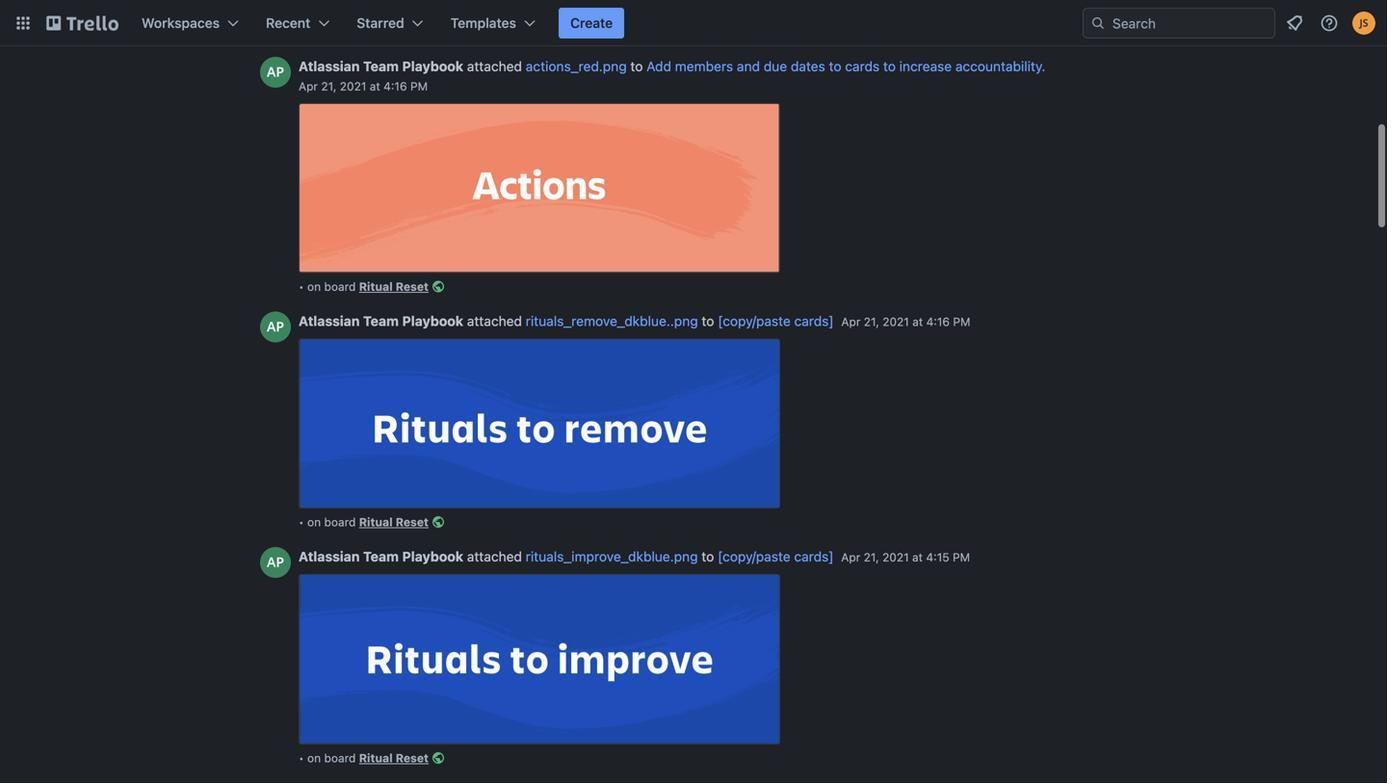 Task type: vqa. For each thing, say whether or not it's contained in the screenshot.
21, within Atlassian Team Playbook attached rituals_remove_dkblue..png to [copy/paste cards] Apr 21, 2021 at 4:16 PM
yes



Task type: locate. For each thing, give the bounding box(es) containing it.
2 vertical spatial team
[[363, 549, 399, 565]]

apr for rituals_improve_dkblue.png
[[842, 551, 861, 565]]

1 vertical spatial ritual
[[359, 516, 393, 529]]

recent
[[266, 15, 311, 31]]

reset for rituals_improve_dkblue.png
[[396, 752, 429, 765]]

4:16
[[384, 80, 407, 93], [927, 315, 950, 329]]

• for rituals_remove_dkblue..png
[[299, 516, 304, 529]]

1 vertical spatial atlassian
[[299, 313, 360, 329]]

1 vertical spatial playbook
[[402, 313, 464, 329]]

cards] for rituals_improve_dkblue.png
[[795, 549, 834, 565]]

team
[[363, 58, 399, 74], [363, 313, 399, 329], [363, 549, 399, 565]]

1 atlassian team playbook (atlassianteamplaybook) image from the top
[[260, 57, 291, 88]]

0 vertical spatial anyone on the internet can see this board. only board members can edit. image
[[429, 277, 448, 296]]

2 vertical spatial 21,
[[864, 551, 880, 565]]

atlassian team playbook (atlassianteamplaybook) image
[[260, 57, 291, 88], [260, 312, 291, 343], [260, 548, 291, 578]]

board
[[324, 280, 356, 294], [324, 516, 356, 529], [324, 752, 356, 765]]

2 atlassian team playbook (atlassianteamplaybook) image from the top
[[260, 312, 291, 343]]

3 reset from the top
[[396, 752, 429, 765]]

0 vertical spatial playbook
[[402, 58, 464, 74]]

attached
[[467, 58, 522, 74], [467, 313, 522, 329], [467, 549, 522, 565]]

• on board ritual reset
[[299, 280, 429, 294], [299, 516, 429, 529], [299, 752, 429, 765]]

anyone on the internet can see this board. only board members can edit. image
[[429, 277, 448, 296], [429, 513, 448, 532], [429, 749, 448, 768]]

apr inside atlassian team playbook attached rituals_improve_dkblue.png to [copy/paste cards] apr 21, 2021 at 4:15 pm
[[842, 551, 861, 565]]

1 vertical spatial on
[[307, 516, 321, 529]]

1 on from the top
[[307, 280, 321, 294]]

1 cards] from the top
[[795, 313, 834, 329]]

create button
[[559, 8, 625, 39]]

1 • on board ritual reset from the top
[[299, 280, 429, 294]]

john smith (johnsmith38824343) image
[[1353, 12, 1376, 35]]

at inside atlassian team playbook attached rituals_improve_dkblue.png to [copy/paste cards] apr 21, 2021 at 4:15 pm
[[913, 551, 923, 565]]

accountability.
[[956, 58, 1046, 74]]

2 [copy/paste from the top
[[718, 549, 791, 565]]

0 vertical spatial atlassian
[[299, 58, 360, 74]]

21, inside atlassian team playbook attached rituals_improve_dkblue.png to [copy/paste cards] apr 21, 2021 at 4:15 pm
[[864, 551, 880, 565]]

playbook for rituals_improve_dkblue.png
[[402, 549, 464, 565]]

[copy/paste
[[718, 313, 791, 329], [718, 549, 791, 565]]

2 ritual from the top
[[359, 516, 393, 529]]

•
[[299, 280, 304, 294], [299, 516, 304, 529], [299, 752, 304, 765]]

to for actions_red.png
[[631, 58, 643, 74]]

1 vertical spatial 4:16
[[927, 315, 950, 329]]

attached inside atlassian team playbook attached actions_red.png to add members and due dates to cards to increase accountability. apr 21, 2021 at 4:16 pm
[[467, 58, 522, 74]]

2 ritual reset link from the top
[[359, 516, 429, 529]]

2 attached from the top
[[467, 313, 522, 329]]

1 team from the top
[[363, 58, 399, 74]]

1 atlassian from the top
[[299, 58, 360, 74]]

0 vertical spatial on
[[307, 280, 321, 294]]

2 vertical spatial on
[[307, 752, 321, 765]]

templates button
[[439, 8, 547, 39]]

to
[[631, 58, 643, 74], [829, 58, 842, 74], [884, 58, 896, 74], [702, 313, 715, 329], [702, 549, 714, 565]]

reset for actions_red.png
[[396, 280, 429, 294]]

2 vertical spatial anyone on the internet can see this board. only board members can edit. image
[[429, 749, 448, 768]]

0 horizontal spatial 4:16
[[384, 80, 407, 93]]

1 vertical spatial reset
[[396, 516, 429, 529]]

board for actions_red.png
[[324, 280, 356, 294]]

1 vertical spatial pm
[[954, 315, 971, 329]]

2 • from the top
[[299, 516, 304, 529]]

1 board from the top
[[324, 280, 356, 294]]

0 vertical spatial apr
[[299, 80, 318, 93]]

3 • on board ritual reset from the top
[[299, 752, 429, 765]]

1 vertical spatial apr
[[842, 315, 861, 329]]

3 playbook from the top
[[402, 549, 464, 565]]

• on board ritual reset for rituals_remove_dkblue..png
[[299, 516, 429, 529]]

3 board from the top
[[324, 752, 356, 765]]

3 anyone on the internet can see this board. only board members can edit. image from the top
[[429, 749, 448, 768]]

attached for actions_red.png
[[467, 58, 522, 74]]

2 playbook from the top
[[402, 313, 464, 329]]

ritual
[[359, 280, 393, 294], [359, 516, 393, 529], [359, 752, 393, 765]]

1 vertical spatial cards]
[[795, 549, 834, 565]]

0 vertical spatial team
[[363, 58, 399, 74]]

on
[[307, 280, 321, 294], [307, 516, 321, 529], [307, 752, 321, 765]]

1 vertical spatial [copy/paste cards] link
[[718, 549, 834, 565]]

2 vertical spatial •
[[299, 752, 304, 765]]

2 • on board ritual reset from the top
[[299, 516, 429, 529]]

1 vertical spatial atlassian team playbook (atlassianteamplaybook) image
[[260, 312, 291, 343]]

3 ritual from the top
[[359, 752, 393, 765]]

pm for rituals_remove_dkblue..png
[[954, 315, 971, 329]]

reset
[[396, 280, 429, 294], [396, 516, 429, 529], [396, 752, 429, 765]]

pm
[[411, 80, 428, 93], [954, 315, 971, 329], [953, 551, 971, 565]]

0 vertical spatial • on board ritual reset
[[299, 280, 429, 294]]

0 vertical spatial 4:16
[[384, 80, 407, 93]]

actions_red.png
[[526, 58, 627, 74]]

0 notifications image
[[1284, 12, 1307, 35]]

1 vertical spatial attached
[[467, 313, 522, 329]]

2 vertical spatial ritual reset link
[[359, 752, 429, 765]]

1 [copy/paste from the top
[[718, 313, 791, 329]]

0 vertical spatial •
[[299, 280, 304, 294]]

2 cards] from the top
[[795, 549, 834, 565]]

1 reset from the top
[[396, 280, 429, 294]]

2 vertical spatial reset
[[396, 752, 429, 765]]

1 horizontal spatial 4:16
[[927, 315, 950, 329]]

primary element
[[0, 0, 1388, 46]]

1 ritual reset link from the top
[[359, 280, 429, 294]]

3 • from the top
[[299, 752, 304, 765]]

apr inside atlassian team playbook attached actions_red.png to add members and due dates to cards to increase accountability. apr 21, 2021 at 4:16 pm
[[299, 80, 318, 93]]

1 vertical spatial •
[[299, 516, 304, 529]]

2 reset from the top
[[396, 516, 429, 529]]

playbook for rituals_remove_dkblue..png
[[402, 313, 464, 329]]

to left the add
[[631, 58, 643, 74]]

21,
[[321, 80, 337, 93], [864, 315, 880, 329], [864, 551, 880, 565]]

3 atlassian team playbook (atlassianteamplaybook) image from the top
[[260, 548, 291, 578]]

1 attached from the top
[[467, 58, 522, 74]]

1 vertical spatial • on board ritual reset
[[299, 516, 429, 529]]

• on board ritual reset for actions_red.png
[[299, 280, 429, 294]]

rituals_improve_dkblue.png
[[526, 549, 698, 565]]

0 vertical spatial pm
[[411, 80, 428, 93]]

2 vertical spatial • on board ritual reset
[[299, 752, 429, 765]]

1 vertical spatial anyone on the internet can see this board. only board members can edit. image
[[429, 513, 448, 532]]

members
[[675, 58, 734, 74]]

3 ritual reset link from the top
[[359, 752, 429, 765]]

2 vertical spatial apr
[[842, 551, 861, 565]]

1 vertical spatial at
[[913, 315, 923, 329]]

atlassian team playbook (atlassianteamplaybook) image for rituals_improve_dkblue.png
[[260, 548, 291, 578]]

[copy/paste cards] link
[[718, 313, 834, 329], [718, 549, 834, 565]]

[copy/paste cards] link for rituals_improve_dkblue.png
[[718, 549, 834, 565]]

2 vertical spatial playbook
[[402, 549, 464, 565]]

0 vertical spatial attached
[[467, 58, 522, 74]]

3 team from the top
[[363, 549, 399, 565]]

1 vertical spatial board
[[324, 516, 356, 529]]

cards]
[[795, 313, 834, 329], [795, 549, 834, 565]]

0 vertical spatial ritual
[[359, 280, 393, 294]]

2 vertical spatial ritual
[[359, 752, 393, 765]]

to right rituals_remove_dkblue..png
[[702, 313, 715, 329]]

4:16 inside the "atlassian team playbook attached rituals_remove_dkblue..png to [copy/paste cards] apr 21, 2021 at 4:16 pm"
[[927, 315, 950, 329]]

to left cards
[[829, 58, 842, 74]]

4:15
[[927, 551, 950, 565]]

3 on from the top
[[307, 752, 321, 765]]

2021 inside the "atlassian team playbook attached rituals_remove_dkblue..png to [copy/paste cards] apr 21, 2021 at 4:16 pm"
[[883, 315, 910, 329]]

2 atlassian from the top
[[299, 313, 360, 329]]

2 vertical spatial pm
[[953, 551, 971, 565]]

2021
[[340, 80, 367, 93], [883, 315, 910, 329], [883, 551, 910, 565]]

1 vertical spatial 2021
[[883, 315, 910, 329]]

0 vertical spatial atlassian team playbook (atlassianteamplaybook) image
[[260, 57, 291, 88]]

1 vertical spatial 21,
[[864, 315, 880, 329]]

3 attached from the top
[[467, 549, 522, 565]]

on for rituals_improve_dkblue.png
[[307, 752, 321, 765]]

starred button
[[345, 8, 435, 39]]

1 • from the top
[[299, 280, 304, 294]]

ritual reset link
[[359, 280, 429, 294], [359, 516, 429, 529], [359, 752, 429, 765]]

3 atlassian from the top
[[299, 549, 360, 565]]

pm inside the "atlassian team playbook attached rituals_remove_dkblue..png to [copy/paste cards] apr 21, 2021 at 4:16 pm"
[[954, 315, 971, 329]]

2 [copy/paste cards] link from the top
[[718, 549, 834, 565]]

2 on from the top
[[307, 516, 321, 529]]

to right rituals_improve_dkblue.png on the bottom of the page
[[702, 549, 714, 565]]

0 vertical spatial board
[[324, 280, 356, 294]]

atlassian
[[299, 58, 360, 74], [299, 313, 360, 329], [299, 549, 360, 565]]

ritual reset link for rituals_remove_dkblue..png
[[359, 516, 429, 529]]

1 playbook from the top
[[402, 58, 464, 74]]

1 [copy/paste cards] link from the top
[[718, 313, 834, 329]]

rituals_improve_dkblue.png link
[[526, 549, 698, 565]]

21, for rituals_improve_dkblue.png
[[864, 551, 880, 565]]

2 board from the top
[[324, 516, 356, 529]]

1 vertical spatial ritual reset link
[[359, 516, 429, 529]]

2 vertical spatial board
[[324, 752, 356, 765]]

playbook
[[402, 58, 464, 74], [402, 313, 464, 329], [402, 549, 464, 565]]

0 vertical spatial ritual reset link
[[359, 280, 429, 294]]

team inside atlassian team playbook attached actions_red.png to add members and due dates to cards to increase accountability. apr 21, 2021 at 4:16 pm
[[363, 58, 399, 74]]

1 ritual from the top
[[359, 280, 393, 294]]

attached for rituals_improve_dkblue.png
[[467, 549, 522, 565]]

at inside atlassian team playbook attached actions_red.png to add members and due dates to cards to increase accountability. apr 21, 2021 at 4:16 pm
[[370, 80, 380, 93]]

1 vertical spatial team
[[363, 313, 399, 329]]

0 vertical spatial cards]
[[795, 313, 834, 329]]

1 vertical spatial [copy/paste
[[718, 549, 791, 565]]

2 team from the top
[[363, 313, 399, 329]]

0 vertical spatial 2021
[[340, 80, 367, 93]]

apr inside the "atlassian team playbook attached rituals_remove_dkblue..png to [copy/paste cards] apr 21, 2021 at 4:16 pm"
[[842, 315, 861, 329]]

actions_red.png link
[[526, 58, 627, 74]]

templates
[[451, 15, 517, 31]]

attached for rituals_remove_dkblue..png
[[467, 313, 522, 329]]

21, inside the "atlassian team playbook attached rituals_remove_dkblue..png to [copy/paste cards] apr 21, 2021 at 4:16 pm"
[[864, 315, 880, 329]]

apr
[[299, 80, 318, 93], [842, 315, 861, 329], [842, 551, 861, 565]]

0 vertical spatial [copy/paste cards] link
[[718, 313, 834, 329]]

to right cards
[[884, 58, 896, 74]]

on for rituals_remove_dkblue..png
[[307, 516, 321, 529]]

anyone on the internet can see this board. only board members can edit. image for rituals_improve_dkblue.png
[[429, 749, 448, 768]]

at inside the "atlassian team playbook attached rituals_remove_dkblue..png to [copy/paste cards] apr 21, 2021 at 4:16 pm"
[[913, 315, 923, 329]]

[copy/paste for rituals_improve_dkblue.png
[[718, 549, 791, 565]]

pm inside atlassian team playbook attached rituals_improve_dkblue.png to [copy/paste cards] apr 21, 2021 at 4:15 pm
[[953, 551, 971, 565]]

2 vertical spatial atlassian team playbook (atlassianteamplaybook) image
[[260, 548, 291, 578]]

2021 inside atlassian team playbook attached rituals_improve_dkblue.png to [copy/paste cards] apr 21, 2021 at 4:15 pm
[[883, 551, 910, 565]]

at
[[370, 80, 380, 93], [913, 315, 923, 329], [913, 551, 923, 565]]

0 vertical spatial at
[[370, 80, 380, 93]]

starred
[[357, 15, 404, 31]]

2 vertical spatial at
[[913, 551, 923, 565]]

playbook inside atlassian team playbook attached actions_red.png to add members and due dates to cards to increase accountability. apr 21, 2021 at 4:16 pm
[[402, 58, 464, 74]]

atlassian inside atlassian team playbook attached actions_red.png to add members and due dates to cards to increase accountability. apr 21, 2021 at 4:16 pm
[[299, 58, 360, 74]]

atlassian for rituals_improve_dkblue.png
[[299, 549, 360, 565]]

create
[[571, 15, 613, 31]]

• for rituals_improve_dkblue.png
[[299, 752, 304, 765]]

2 anyone on the internet can see this board. only board members can edit. image from the top
[[429, 513, 448, 532]]

2 vertical spatial 2021
[[883, 551, 910, 565]]

and
[[737, 58, 760, 74]]

0 vertical spatial reset
[[396, 280, 429, 294]]

2 vertical spatial atlassian
[[299, 549, 360, 565]]

at for rituals_improve_dkblue.png
[[913, 551, 923, 565]]

rituals_remove_dkblue..png link
[[526, 313, 698, 329]]

atlassian team playbook attached rituals_improve_dkblue.png to [copy/paste cards] apr 21, 2021 at 4:15 pm
[[299, 549, 971, 565]]

to for rituals_improve_dkblue.png
[[702, 549, 714, 565]]

0 vertical spatial [copy/paste
[[718, 313, 791, 329]]

1 anyone on the internet can see this board. only board members can edit. image from the top
[[429, 277, 448, 296]]

0 vertical spatial 21,
[[321, 80, 337, 93]]

2 vertical spatial attached
[[467, 549, 522, 565]]

rituals_remove_dkblue..png
[[526, 313, 698, 329]]



Task type: describe. For each thing, give the bounding box(es) containing it.
21, for rituals_remove_dkblue..png
[[864, 315, 880, 329]]

reset for rituals_remove_dkblue..png
[[396, 516, 429, 529]]

anyone on the internet can see this board. only board members can edit. image for actions_red.png
[[429, 277, 448, 296]]

pm for rituals_improve_dkblue.png
[[953, 551, 971, 565]]

open information menu image
[[1320, 13, 1340, 33]]

recent button
[[254, 8, 341, 39]]

2021 for rituals_improve_dkblue.png
[[883, 551, 910, 565]]

atlassian for rituals_remove_dkblue..png
[[299, 313, 360, 329]]

board for rituals_remove_dkblue..png
[[324, 516, 356, 529]]

[copy/paste cards] link for rituals_remove_dkblue..png
[[718, 313, 834, 329]]

cards] for rituals_remove_dkblue..png
[[795, 313, 834, 329]]

dates
[[791, 58, 826, 74]]

add members and due dates to cards to increase accountability. link
[[647, 58, 1046, 74]]

back to home image
[[46, 8, 119, 39]]

apr for rituals_remove_dkblue..png
[[842, 315, 861, 329]]

add
[[647, 58, 672, 74]]

team for rituals_improve_dkblue.png
[[363, 549, 399, 565]]

to for rituals_remove_dkblue..png
[[702, 313, 715, 329]]

2021 for rituals_remove_dkblue..png
[[883, 315, 910, 329]]

ritual reset link for rituals_improve_dkblue.png
[[359, 752, 429, 765]]

atlassian team playbook attached actions_red.png to add members and due dates to cards to increase accountability. apr 21, 2021 at 4:16 pm
[[299, 58, 1046, 93]]

ritual reset link for actions_red.png
[[359, 280, 429, 294]]

workspaces
[[142, 15, 220, 31]]

search image
[[1091, 15, 1106, 31]]

ritual for actions_red.png
[[359, 280, 393, 294]]

team for rituals_remove_dkblue..png
[[363, 313, 399, 329]]

Search field
[[1106, 9, 1275, 38]]

ritual for rituals_remove_dkblue..png
[[359, 516, 393, 529]]

4:16 inside atlassian team playbook attached actions_red.png to add members and due dates to cards to increase accountability. apr 21, 2021 at 4:16 pm
[[384, 80, 407, 93]]

board for rituals_improve_dkblue.png
[[324, 752, 356, 765]]

team for actions_red.png
[[363, 58, 399, 74]]

on for actions_red.png
[[307, 280, 321, 294]]

21, inside atlassian team playbook attached actions_red.png to add members and due dates to cards to increase accountability. apr 21, 2021 at 4:16 pm
[[321, 80, 337, 93]]

atlassian for actions_red.png
[[299, 58, 360, 74]]

due
[[764, 58, 788, 74]]

atlassian team playbook (atlassianteamplaybook) image for actions_red.png
[[260, 57, 291, 88]]

[copy/paste for rituals_remove_dkblue..png
[[718, 313, 791, 329]]

anyone on the internet can see this board. only board members can edit. image for rituals_remove_dkblue..png
[[429, 513, 448, 532]]

workspaces button
[[130, 8, 251, 39]]

at for rituals_remove_dkblue..png
[[913, 315, 923, 329]]

increase
[[900, 58, 952, 74]]

• for actions_red.png
[[299, 280, 304, 294]]

playbook for actions_red.png
[[402, 58, 464, 74]]

• on board ritual reset for rituals_improve_dkblue.png
[[299, 752, 429, 765]]

2021 inside atlassian team playbook attached actions_red.png to add members and due dates to cards to increase accountability. apr 21, 2021 at 4:16 pm
[[340, 80, 367, 93]]

pm inside atlassian team playbook attached actions_red.png to add members and due dates to cards to increase accountability. apr 21, 2021 at 4:16 pm
[[411, 80, 428, 93]]

ritual for rituals_improve_dkblue.png
[[359, 752, 393, 765]]

cards
[[846, 58, 880, 74]]

atlassian team playbook (atlassianteamplaybook) image for rituals_remove_dkblue..png
[[260, 312, 291, 343]]

atlassian team playbook attached rituals_remove_dkblue..png to [copy/paste cards] apr 21, 2021 at 4:16 pm
[[299, 313, 971, 329]]



